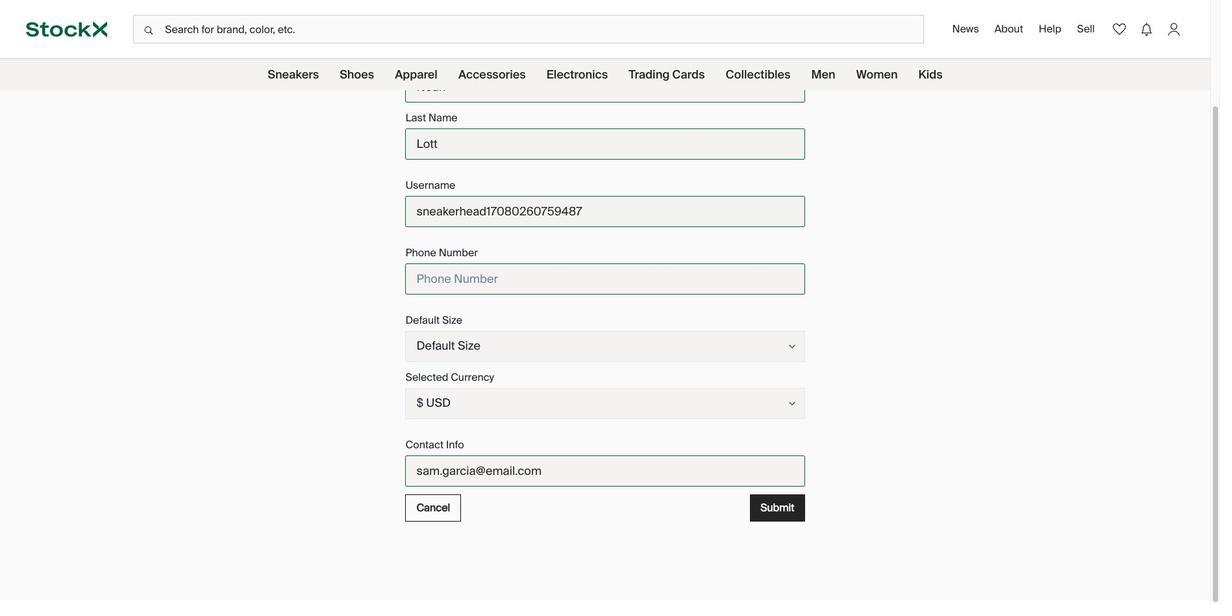 Task type: describe. For each thing, give the bounding box(es) containing it.
my account image
[[1165, 20, 1183, 38]]

email field
[[405, 456, 805, 487]]

all favorites image
[[1110, 20, 1128, 38]]

stockx logo image
[[26, 22, 107, 38]]

product category switcher element
[[0, 59, 1210, 90]]

Last Name field
[[405, 129, 805, 160]]

Search... search field
[[133, 15, 924, 44]]



Task type: vqa. For each thing, say whether or not it's contained in the screenshot.
Last Name field
yes



Task type: locate. For each thing, give the bounding box(es) containing it.
First Name field
[[405, 71, 805, 103]]

Username field
[[405, 196, 805, 227]]

main content
[[0, 0, 1210, 601]]

Phone Number text field
[[405, 264, 805, 295]]

notification icon image
[[1138, 20, 1156, 39]]



